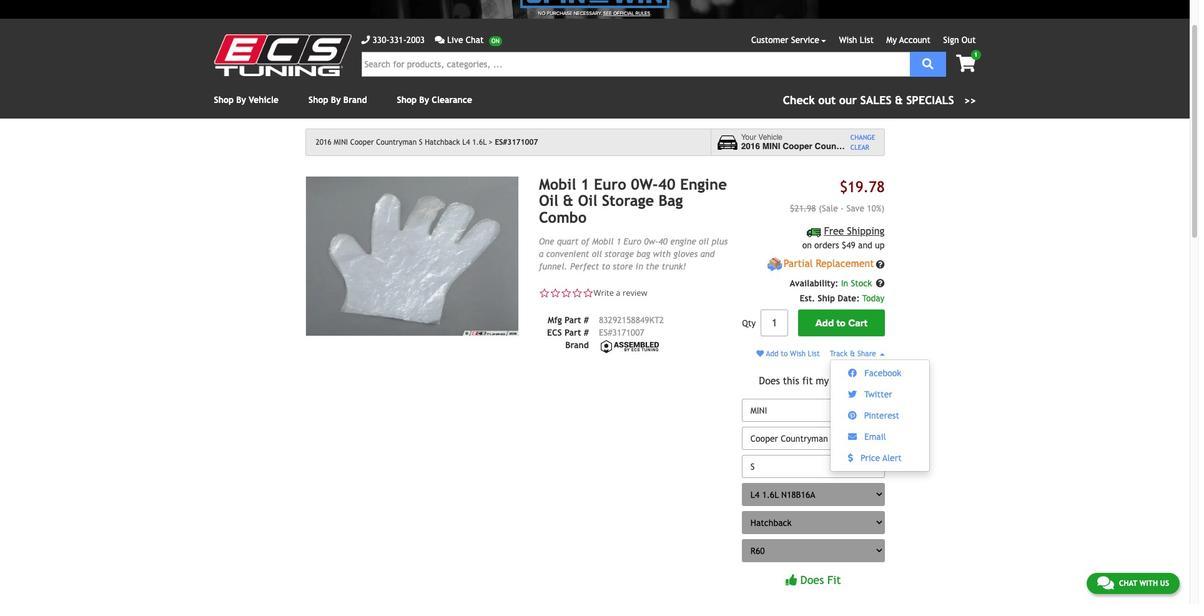 Task type: locate. For each thing, give the bounding box(es) containing it.
stock
[[851, 279, 873, 289]]

review
[[623, 288, 648, 299]]

shop by brand link
[[309, 95, 367, 105]]

euro
[[594, 176, 627, 193], [624, 237, 642, 247]]

1 horizontal spatial countryman
[[815, 142, 865, 151]]

2 vertical spatial to
[[781, 350, 788, 359]]

1 horizontal spatial and
[[859, 241, 873, 251]]

1 vertical spatial chat
[[1120, 580, 1138, 589]]

shop by vehicle link
[[214, 95, 279, 105]]

trunk!
[[662, 262, 687, 272]]

euro left 0w- on the top right of page
[[594, 176, 627, 193]]

brand for es# 3171007 brand
[[566, 340, 589, 350]]

1 up combo
[[581, 176, 590, 193]]

1 horizontal spatial add
[[816, 317, 835, 330]]

2 horizontal spatial shop
[[397, 95, 417, 105]]

s
[[419, 138, 423, 147], [868, 142, 873, 151]]

1 horizontal spatial l4
[[921, 142, 931, 151]]

1 down out
[[975, 51, 978, 58]]

0 vertical spatial &
[[896, 94, 904, 107]]

store
[[613, 262, 633, 272]]

list left track
[[808, 350, 820, 359]]

0 vertical spatial mobil
[[539, 176, 577, 193]]

1 horizontal spatial cooper
[[783, 142, 813, 151]]

l4 down the clearance
[[463, 138, 470, 147]]

0 horizontal spatial &
[[563, 192, 574, 210]]

0 horizontal spatial vehicle
[[249, 95, 279, 105]]

1 horizontal spatial chat
[[1120, 580, 1138, 589]]

3171007
[[613, 328, 645, 338]]

sales
[[861, 94, 892, 107]]

40
[[658, 176, 676, 193], [659, 237, 668, 247]]

0 vertical spatial chat
[[466, 35, 484, 45]]

brand for shop by brand
[[344, 95, 367, 105]]

empty star image left empty star image
[[561, 288, 572, 299]]

shipping
[[848, 226, 885, 238]]

& up quart
[[563, 192, 574, 210]]

& right track
[[851, 350, 856, 359]]

1 inside mobil 1 euro 0w-40 engine oil & oil storage bag combo
[[581, 176, 590, 193]]

# up es# 3171007 brand
[[584, 315, 589, 325]]

1 horizontal spatial wish
[[840, 35, 858, 45]]

0 vertical spatial part
[[565, 315, 582, 325]]

with inside one quart of mobil 1 euro 0w-40 engine oil plus a convenient oil storage bag with gloves and funnel. perfect to store in the trunk!
[[653, 249, 671, 259]]

oil up the perfect
[[592, 249, 602, 259]]

add right heart image on the right
[[767, 350, 779, 359]]

&
[[896, 94, 904, 107], [563, 192, 574, 210], [851, 350, 856, 359]]

brand inside es# 3171007 brand
[[566, 340, 589, 350]]

empty star image up mfg
[[550, 288, 561, 299]]

1 vertical spatial mobil
[[592, 237, 614, 247]]

chat with us link
[[1087, 574, 1181, 595]]

1 vertical spatial euro
[[624, 237, 642, 247]]

your vehicle 2016 mini cooper countryman s hatchback l4 1.6l
[[742, 133, 950, 151]]

add
[[816, 317, 835, 330], [767, 350, 779, 359]]

ecs tuning 'spin to win' contest logo image
[[521, 0, 670, 8]]

official
[[614, 11, 635, 16]]

1 part from the top
[[565, 315, 582, 325]]

es#3171007 - 83292158849kt2 - mobil 1 euro 0w-40 engine oil & oil storage bag combo - one quart of mobil 1 euro 0w-40 engine oil plus a convenient oil storage bag with gloves and funnel. perfect to store in the trunk! - assembled by ecs - mini image
[[305, 176, 519, 337]]

1 vertical spatial add
[[767, 350, 779, 359]]

vehicle?
[[833, 376, 868, 388]]

0 vertical spatial add
[[816, 317, 835, 330]]

ecs tuning image
[[214, 34, 352, 76]]

necessary.
[[574, 11, 602, 16]]

40 inside one quart of mobil 1 euro 0w-40 engine oil plus a convenient oil storage bag with gloves and funnel. perfect to store in the trunk!
[[659, 237, 668, 247]]

0 horizontal spatial by
[[236, 95, 246, 105]]

1 vertical spatial a
[[616, 288, 621, 299]]

comments image
[[1098, 576, 1115, 591]]

phone image
[[362, 36, 370, 44]]

0 vertical spatial oil
[[699, 237, 710, 247]]

wish right service
[[840, 35, 858, 45]]

1 # from the top
[[584, 315, 589, 325]]

vehicle right your
[[759, 133, 783, 142]]

0 vertical spatial to
[[602, 262, 611, 272]]

3 by from the left
[[420, 95, 429, 105]]

1 vertical spatial 1
[[581, 176, 590, 193]]

quart
[[557, 237, 579, 247]]

1.6l down specials
[[933, 142, 950, 151]]

2 horizontal spatial &
[[896, 94, 904, 107]]

euro up the bag
[[624, 237, 642, 247]]

does for does fit
[[801, 574, 825, 588]]

1 vertical spatial &
[[563, 192, 574, 210]]

with up the
[[653, 249, 671, 259]]

shop by clearance link
[[397, 95, 473, 105]]

and inside one quart of mobil 1 euro 0w-40 engine oil plus a convenient oil storage bag with gloves and funnel. perfect to store in the trunk!
[[701, 249, 715, 259]]

replacement
[[816, 258, 875, 270]]

to right heart image on the right
[[781, 350, 788, 359]]

1 horizontal spatial 2016
[[742, 142, 761, 151]]

0 horizontal spatial a
[[539, 249, 544, 259]]

brand down phone 'icon'
[[344, 95, 367, 105]]

2 shop from the left
[[309, 95, 328, 105]]

chat right live
[[466, 35, 484, 45]]

0 vertical spatial euro
[[594, 176, 627, 193]]

0 horizontal spatial mobil
[[539, 176, 577, 193]]

1 by from the left
[[236, 95, 246, 105]]

2 part from the top
[[565, 328, 582, 338]]

and down plus
[[701, 249, 715, 259]]

1 vertical spatial to
[[837, 317, 846, 330]]

by for brand
[[331, 95, 341, 105]]

empty star image
[[539, 288, 550, 299], [550, 288, 561, 299], [561, 288, 572, 299], [572, 288, 583, 299]]

0 horizontal spatial and
[[701, 249, 715, 259]]

0 horizontal spatial 2016
[[316, 138, 332, 147]]

1 horizontal spatial by
[[331, 95, 341, 105]]

engine
[[681, 176, 727, 193]]

sales & specials link
[[784, 92, 977, 109]]

to left cart
[[837, 317, 846, 330]]

oil left plus
[[699, 237, 710, 247]]

0 vertical spatial with
[[653, 249, 671, 259]]

0 horizontal spatial shop
[[214, 95, 234, 105]]

1 horizontal spatial 1
[[617, 237, 621, 247]]

1 oil from the left
[[539, 192, 559, 210]]

live
[[447, 35, 463, 45]]

0 vertical spatial 40
[[658, 176, 676, 193]]

1 vertical spatial list
[[808, 350, 820, 359]]

1 horizontal spatial with
[[1140, 580, 1159, 589]]

with left us
[[1140, 580, 1159, 589]]

0 vertical spatial a
[[539, 249, 544, 259]]

vehicle
[[249, 95, 279, 105], [759, 133, 783, 142]]

engine
[[671, 237, 697, 247]]

0 horizontal spatial l4
[[463, 138, 470, 147]]

0 vertical spatial #
[[584, 315, 589, 325]]

& right sales
[[896, 94, 904, 107]]

by
[[236, 95, 246, 105], [331, 95, 341, 105], [420, 95, 429, 105]]

part inside 83292158849kt2 ecs part #
[[565, 328, 582, 338]]

1 horizontal spatial mini
[[763, 142, 781, 151]]

part
[[565, 315, 582, 325], [565, 328, 582, 338]]

menu containing facebook
[[830, 360, 930, 473]]

mfg part #
[[548, 315, 589, 325]]

1 horizontal spatial brand
[[566, 340, 589, 350]]

# left es#
[[584, 328, 589, 338]]

empty star image
[[583, 288, 594, 299]]

cooper left clear
[[783, 142, 813, 151]]

1 empty star image from the left
[[539, 288, 550, 299]]

account
[[900, 35, 931, 45]]

1.6l left es#3171007
[[473, 138, 487, 147]]

mini
[[334, 138, 348, 147], [763, 142, 781, 151]]

l4
[[463, 138, 470, 147], [921, 142, 931, 151]]

comments image
[[435, 36, 445, 44]]

euro inside mobil 1 euro 0w-40 engine oil & oil storage bag combo
[[594, 176, 627, 193]]

purchase
[[547, 11, 573, 16]]

see
[[604, 11, 612, 16]]

1 vertical spatial oil
[[592, 249, 602, 259]]

live chat link
[[435, 34, 502, 47]]

a right write
[[616, 288, 621, 299]]

to left store
[[602, 262, 611, 272]]

2 # from the top
[[584, 328, 589, 338]]

sign
[[944, 35, 960, 45]]

part right mfg
[[565, 315, 582, 325]]

cooper down shop by brand link
[[350, 138, 374, 147]]

0 horizontal spatial brand
[[344, 95, 367, 105]]

and down the shipping
[[859, 241, 873, 251]]

thumbs up image
[[786, 575, 798, 586]]

0 horizontal spatial to
[[602, 262, 611, 272]]

ship
[[818, 294, 836, 304]]

a down one
[[539, 249, 544, 259]]

add to wish list link
[[757, 350, 820, 359]]

by for clearance
[[420, 95, 429, 105]]

0 vertical spatial vehicle
[[249, 95, 279, 105]]

1 vertical spatial vehicle
[[759, 133, 783, 142]]

2 by from the left
[[331, 95, 341, 105]]

clear
[[851, 144, 870, 151]]

# inside 83292158849kt2 ecs part #
[[584, 328, 589, 338]]

1 horizontal spatial shop
[[309, 95, 328, 105]]

.
[[651, 11, 652, 16]]

0 horizontal spatial 1
[[581, 176, 590, 193]]

2016 down your
[[742, 142, 761, 151]]

vehicle down 'ecs tuning' image
[[249, 95, 279, 105]]

add inside "button"
[[816, 317, 835, 330]]

with
[[653, 249, 671, 259], [1140, 580, 1159, 589]]

s down the shop by clearance link
[[419, 138, 423, 147]]

oil left storage
[[578, 192, 598, 210]]

clear link
[[851, 142, 876, 153]]

1 horizontal spatial mobil
[[592, 237, 614, 247]]

0 horizontal spatial add
[[767, 350, 779, 359]]

0 horizontal spatial does
[[760, 376, 781, 388]]

ecs
[[547, 328, 562, 338]]

1 shop from the left
[[214, 95, 234, 105]]

add to cart
[[816, 317, 868, 330]]

add down ship
[[816, 317, 835, 330]]

brand
[[344, 95, 367, 105], [566, 340, 589, 350]]

1.6l inside your vehicle 2016 mini cooper countryman s hatchback l4 1.6l
[[933, 142, 950, 151]]

2 horizontal spatial by
[[420, 95, 429, 105]]

2 vertical spatial &
[[851, 350, 856, 359]]

0 vertical spatial does
[[760, 376, 781, 388]]

s down change
[[868, 142, 873, 151]]

my account
[[887, 35, 931, 45]]

0 vertical spatial list
[[860, 35, 874, 45]]

add for add to cart
[[816, 317, 835, 330]]

does left this
[[760, 376, 781, 388]]

2 vertical spatial 1
[[617, 237, 621, 247]]

to
[[602, 262, 611, 272], [837, 317, 846, 330], [781, 350, 788, 359]]

list left 'my'
[[860, 35, 874, 45]]

& for sales
[[896, 94, 904, 107]]

0 horizontal spatial oil
[[539, 192, 559, 210]]

hatchback down the shop by clearance link
[[425, 138, 460, 147]]

brand down mfg part #
[[566, 340, 589, 350]]

est. ship date: today
[[800, 294, 885, 304]]

chat right comments image in the bottom of the page
[[1120, 580, 1138, 589]]

mobil inside one quart of mobil 1 euro 0w-40 engine oil plus a convenient oil storage bag with gloves and funnel. perfect to store in the trunk!
[[592, 237, 614, 247]]

to for add to wish list
[[781, 350, 788, 359]]

empty star image left write
[[572, 288, 583, 299]]

menu
[[830, 360, 930, 473]]

1 vertical spatial part
[[565, 328, 582, 338]]

price
[[861, 454, 881, 464]]

does right thumbs up 'image'
[[801, 574, 825, 588]]

does fit
[[801, 574, 842, 588]]

40 left engine at right
[[659, 237, 668, 247]]

1 horizontal spatial oil
[[578, 192, 598, 210]]

1 vertical spatial does
[[801, 574, 825, 588]]

0 vertical spatial 1
[[975, 51, 978, 58]]

to for add to cart
[[837, 317, 846, 330]]

orders
[[815, 241, 840, 251]]

3 shop from the left
[[397, 95, 417, 105]]

& inside sales & specials link
[[896, 94, 904, 107]]

$21.98 (sale - save 10%)
[[790, 204, 885, 214]]

0 horizontal spatial mini
[[334, 138, 348, 147]]

the
[[646, 262, 659, 272]]

0 horizontal spatial wish
[[791, 350, 806, 359]]

es# 3171007 brand
[[566, 328, 645, 350]]

1 horizontal spatial 1.6l
[[933, 142, 950, 151]]

euro inside one quart of mobil 1 euro 0w-40 engine oil plus a convenient oil storage bag with gloves and funnel. perfect to store in the trunk!
[[624, 237, 642, 247]]

1 vertical spatial brand
[[566, 340, 589, 350]]

1 horizontal spatial &
[[851, 350, 856, 359]]

hatchback down change
[[876, 142, 919, 151]]

twitter
[[862, 390, 893, 400]]

1 vertical spatial #
[[584, 328, 589, 338]]

one quart of mobil 1 euro 0w-40 engine oil plus a convenient oil storage bag with gloves and funnel. perfect to store in the trunk!
[[539, 237, 728, 272]]

1 horizontal spatial hatchback
[[876, 142, 919, 151]]

2 horizontal spatial to
[[837, 317, 846, 330]]

email
[[862, 433, 887, 443]]

0 horizontal spatial s
[[419, 138, 423, 147]]

1 up storage
[[617, 237, 621, 247]]

40 left engine
[[658, 176, 676, 193]]

mobil 1 euro 0w-40 engine oil & oil storage bag combo
[[539, 176, 727, 226]]

1 horizontal spatial does
[[801, 574, 825, 588]]

1 horizontal spatial vehicle
[[759, 133, 783, 142]]

mobil right of
[[592, 237, 614, 247]]

mobil
[[539, 176, 577, 193], [592, 237, 614, 247]]

mobil up combo
[[539, 176, 577, 193]]

1 horizontal spatial s
[[868, 142, 873, 151]]

your
[[742, 133, 757, 142]]

oil up one
[[539, 192, 559, 210]]

twitter link
[[836, 387, 924, 403]]

a inside one quart of mobil 1 euro 0w-40 engine oil plus a convenient oil storage bag with gloves and funnel. perfect to store in the trunk!
[[539, 249, 544, 259]]

1 vertical spatial 40
[[659, 237, 668, 247]]

0 vertical spatial brand
[[344, 95, 367, 105]]

1 vertical spatial with
[[1140, 580, 1159, 589]]

to inside "button"
[[837, 317, 846, 330]]

l4 down specials
[[921, 142, 931, 151]]

2016
[[316, 138, 332, 147], [742, 142, 761, 151]]

bag
[[637, 249, 651, 259]]

1
[[975, 51, 978, 58], [581, 176, 590, 193], [617, 237, 621, 247]]

1 horizontal spatial oil
[[699, 237, 710, 247]]

1 horizontal spatial to
[[781, 350, 788, 359]]

None text field
[[761, 310, 789, 337]]

& inside mobil 1 euro 0w-40 engine oil & oil storage bag combo
[[563, 192, 574, 210]]

0 horizontal spatial with
[[653, 249, 671, 259]]

part down mfg part #
[[565, 328, 582, 338]]

storage
[[605, 249, 634, 259]]

empty star image down funnel.
[[539, 288, 550, 299]]

wish up this
[[791, 350, 806, 359]]

facebook link
[[836, 366, 924, 382]]

2016 down shop by brand link
[[316, 138, 332, 147]]



Task type: describe. For each thing, give the bounding box(es) containing it.
1 vertical spatial wish
[[791, 350, 806, 359]]

no purchase necessary. see official rules .
[[539, 11, 652, 16]]

heart image
[[757, 351, 764, 358]]

one
[[539, 237, 555, 247]]

0 horizontal spatial hatchback
[[425, 138, 460, 147]]

0 horizontal spatial chat
[[466, 35, 484, 45]]

mfg
[[548, 315, 562, 325]]

price alert
[[858, 454, 902, 464]]

date:
[[838, 294, 860, 304]]

service
[[792, 35, 820, 45]]

shop for shop by brand
[[309, 95, 328, 105]]

write
[[594, 288, 614, 299]]

& for track
[[851, 350, 856, 359]]

fit
[[803, 376, 813, 388]]

question circle image
[[877, 260, 885, 269]]

-
[[841, 204, 844, 214]]

partial
[[784, 258, 813, 270]]

change
[[851, 134, 876, 141]]

0 horizontal spatial list
[[808, 350, 820, 359]]

storage
[[602, 192, 655, 210]]

and inside free shipping on orders $49 and up
[[859, 241, 873, 251]]

2016 mini cooper countryman s hatchback l4 1.6l link
[[316, 138, 493, 147]]

2016 inside your vehicle 2016 mini cooper countryman s hatchback l4 1.6l
[[742, 142, 761, 151]]

mini inside your vehicle 2016 mini cooper countryman s hatchback l4 1.6l
[[763, 142, 781, 151]]

0 vertical spatial wish
[[840, 35, 858, 45]]

2003
[[407, 35, 425, 45]]

add to cart button
[[799, 310, 885, 337]]

see official rules link
[[604, 10, 651, 17]]

shop by vehicle
[[214, 95, 279, 105]]

assembled by ecs image
[[599, 339, 662, 355]]

share
[[858, 350, 877, 359]]

1 inside one quart of mobil 1 euro 0w-40 engine oil plus a convenient oil storage bag with gloves and funnel. perfect to store in the trunk!
[[617, 237, 621, 247]]

es#3171007
[[495, 138, 538, 147]]

chat with us
[[1120, 580, 1170, 589]]

shop by brand
[[309, 95, 367, 105]]

email link
[[836, 429, 924, 446]]

this product is lifetime replacement eligible image
[[768, 257, 783, 273]]

10%)
[[868, 204, 885, 214]]

question circle image
[[877, 279, 885, 288]]

does this fit my vehicle?
[[760, 376, 868, 388]]

19.78
[[848, 178, 885, 196]]

write a review
[[594, 288, 648, 299]]

2016 mini cooper countryman s hatchback l4 1.6l
[[316, 138, 487, 147]]

es#
[[599, 328, 613, 338]]

free
[[825, 226, 845, 238]]

2 horizontal spatial 1
[[975, 51, 978, 58]]

in
[[636, 262, 644, 272]]

free shipping image
[[808, 229, 822, 237]]

gloves
[[674, 249, 698, 259]]

combo
[[539, 209, 587, 226]]

vehicle inside your vehicle 2016 mini cooper countryman s hatchback l4 1.6l
[[759, 133, 783, 142]]

funnel.
[[539, 262, 568, 272]]

330-331-2003
[[373, 35, 425, 45]]

pinterest
[[862, 411, 900, 421]]

330-331-2003 link
[[362, 34, 425, 47]]

1 horizontal spatial list
[[860, 35, 874, 45]]

mobil inside mobil 1 euro 0w-40 engine oil & oil storage bag combo
[[539, 176, 577, 193]]

fit
[[828, 574, 842, 588]]

clearance
[[432, 95, 473, 105]]

Search text field
[[362, 52, 910, 77]]

2 oil from the left
[[578, 192, 598, 210]]

3 empty star image from the left
[[561, 288, 572, 299]]

cart
[[849, 317, 868, 330]]

0 horizontal spatial countryman
[[376, 138, 417, 147]]

countryman inside your vehicle 2016 mini cooper countryman s hatchback l4 1.6l
[[815, 142, 865, 151]]

add for add to wish list
[[767, 350, 779, 359]]

0w-
[[645, 237, 659, 247]]

pinterest link
[[836, 408, 924, 424]]

live chat
[[447, 35, 484, 45]]

0 horizontal spatial cooper
[[350, 138, 374, 147]]

s inside your vehicle 2016 mini cooper countryman s hatchback l4 1.6l
[[868, 142, 873, 151]]

shop for shop by vehicle
[[214, 95, 234, 105]]

cooper inside your vehicle 2016 mini cooper countryman s hatchback l4 1.6l
[[783, 142, 813, 151]]

sales & specials
[[861, 94, 955, 107]]

2 empty star image from the left
[[550, 288, 561, 299]]

this
[[784, 376, 800, 388]]

0 horizontal spatial oil
[[592, 249, 602, 259]]

wish list
[[840, 35, 874, 45]]

wish list link
[[840, 35, 874, 45]]

83292158849kt2
[[599, 315, 664, 325]]

convenient
[[547, 249, 590, 259]]

track & share button
[[830, 350, 885, 359]]

my
[[887, 35, 898, 45]]

40 inside mobil 1 euro 0w-40 engine oil & oil storage bag combo
[[658, 176, 676, 193]]

availability: in stock
[[790, 279, 875, 289]]

no
[[539, 11, 546, 16]]

write a review link
[[594, 288, 648, 299]]

rules
[[636, 11, 651, 16]]

shop by clearance
[[397, 95, 473, 105]]

my
[[816, 376, 830, 388]]

partial replacement
[[784, 258, 875, 270]]

alert
[[883, 454, 902, 464]]

in
[[842, 279, 849, 289]]

shop for shop by clearance
[[397, 95, 417, 105]]

change clear
[[851, 134, 876, 151]]

search image
[[923, 58, 934, 69]]

track & share
[[830, 350, 879, 359]]

shopping cart image
[[957, 55, 977, 72]]

1 link
[[947, 50, 982, 74]]

0 horizontal spatial 1.6l
[[473, 138, 487, 147]]

l4 inside your vehicle 2016 mini cooper countryman s hatchback l4 1.6l
[[921, 142, 931, 151]]

hatchback inside your vehicle 2016 mini cooper countryman s hatchback l4 1.6l
[[876, 142, 919, 151]]

of
[[582, 237, 590, 247]]

does for does this fit my vehicle?
[[760, 376, 781, 388]]

specials
[[907, 94, 955, 107]]

customer service
[[752, 35, 820, 45]]

0w-
[[631, 176, 658, 193]]

$49
[[842, 241, 856, 251]]

$21.98
[[790, 204, 817, 214]]

today
[[863, 294, 885, 304]]

1 horizontal spatial a
[[616, 288, 621, 299]]

to inside one quart of mobil 1 euro 0w-40 engine oil plus a convenient oil storage bag with gloves and funnel. perfect to store in the trunk!
[[602, 262, 611, 272]]

by for vehicle
[[236, 95, 246, 105]]

4 empty star image from the left
[[572, 288, 583, 299]]

add to wish list
[[764, 350, 820, 359]]

331-
[[390, 35, 407, 45]]

my account link
[[887, 35, 931, 45]]

83292158849kt2 ecs part #
[[547, 315, 664, 338]]

save
[[847, 204, 865, 214]]

qty
[[743, 318, 756, 328]]

plus
[[712, 237, 728, 247]]



Task type: vqa. For each thing, say whether or not it's contained in the screenshot.
"ES# 3171007 Brand"
yes



